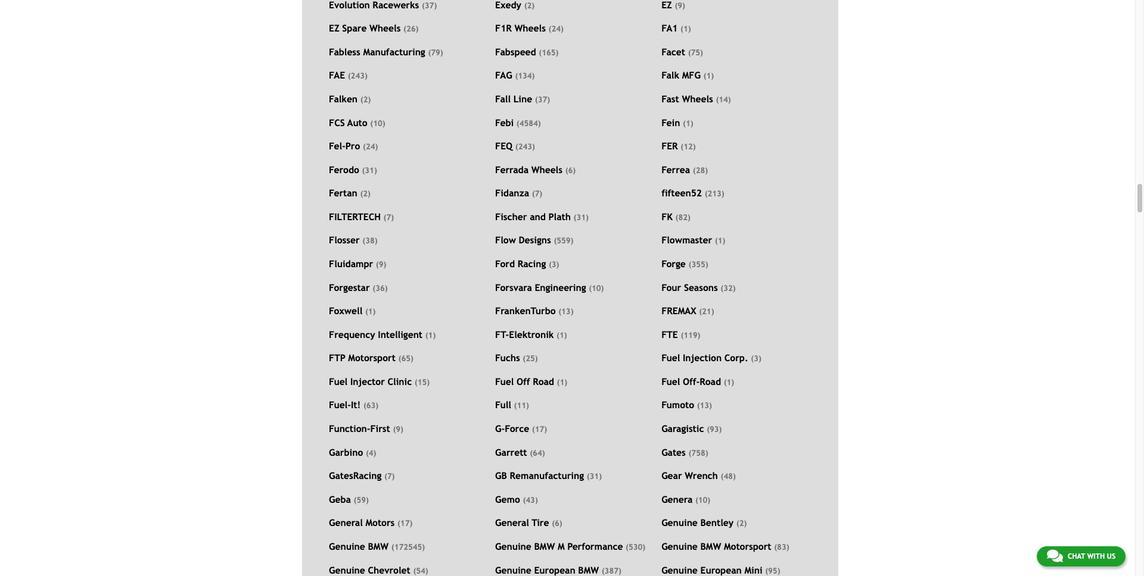 Task type: vqa. For each thing, say whether or not it's contained in the screenshot.


Task type: locate. For each thing, give the bounding box(es) containing it.
and
[[530, 212, 546, 222]]

2 vertical spatial (7)
[[384, 473, 395, 482]]

(24) inside fel-pro (24)
[[363, 143, 378, 151]]

(7) inside gatesracing (7)
[[384, 473, 395, 482]]

bmw up the genuine chevrolet (54)
[[368, 542, 389, 553]]

(9)
[[675, 1, 685, 10], [376, 260, 386, 269], [393, 426, 404, 435]]

0 horizontal spatial (9)
[[376, 260, 386, 269]]

genuine chevrolet (54)
[[329, 565, 428, 576]]

(43)
[[523, 496, 538, 505]]

corp.
[[725, 353, 748, 364]]

(7) inside fidanza (7)
[[532, 190, 543, 199]]

(243) for fae
[[348, 72, 368, 81]]

(17) inside the "g-force (17)"
[[532, 426, 547, 435]]

1 horizontal spatial (3)
[[751, 355, 762, 364]]

(75)
[[688, 48, 703, 57]]

1 european from the left
[[534, 565, 576, 576]]

injection
[[683, 353, 722, 364]]

(2) right falken
[[360, 95, 371, 104]]

general
[[329, 518, 363, 529], [495, 518, 529, 529]]

0 vertical spatial (17)
[[532, 426, 547, 435]]

fuel down fte
[[662, 353, 680, 364]]

fk (82)
[[662, 212, 691, 222]]

0 vertical spatial (13)
[[559, 308, 574, 317]]

gates
[[662, 447, 686, 458]]

gemo
[[495, 495, 520, 505]]

fuel for fuel injector clinic
[[329, 377, 348, 387]]

0 vertical spatial (31)
[[362, 166, 377, 175]]

0 horizontal spatial (243)
[[348, 72, 368, 81]]

(13) inside frankenturbo (13)
[[559, 308, 574, 317]]

(1) inside fuel off road (1)
[[557, 378, 568, 387]]

falken (2)
[[329, 94, 371, 104]]

general motors (17)
[[329, 518, 413, 529]]

filtertech
[[329, 212, 381, 222]]

(13) for frankenturbo
[[559, 308, 574, 317]]

(13) inside fumoto (13)
[[697, 402, 712, 411]]

function-first (9)
[[329, 424, 404, 435]]

(24) for fel-pro
[[363, 143, 378, 151]]

general down the gemo (43)
[[495, 518, 529, 529]]

0 horizontal spatial (37)
[[422, 1, 437, 10]]

(6) right tire
[[552, 520, 563, 529]]

(3) right corp.
[[751, 355, 762, 364]]

1 vertical spatial (13)
[[697, 402, 712, 411]]

(1) inside 'frequency intelligent (1)'
[[425, 331, 436, 340]]

(134)
[[515, 72, 535, 81]]

wheels up fabspeed (165) at left top
[[515, 23, 546, 34]]

european down the m
[[534, 565, 576, 576]]

(1) right fein
[[683, 119, 694, 128]]

(17) up (172545)
[[398, 520, 413, 529]]

(37) up (79)
[[422, 1, 437, 10]]

(2) right bentley
[[737, 520, 747, 529]]

fifteen52 (213)
[[662, 188, 725, 199]]

fuel for fuel off road
[[495, 377, 514, 387]]

european down genuine bmw motorsport (83)
[[701, 565, 742, 576]]

1 horizontal spatial (10)
[[589, 284, 604, 293]]

(6) inside the general tire (6)
[[552, 520, 563, 529]]

fuel injection corp. (3)
[[662, 353, 762, 364]]

gatesracing
[[329, 471, 382, 482]]

feq
[[495, 141, 513, 151]]

0 horizontal spatial road
[[533, 377, 554, 387]]

1 vertical spatial (3)
[[751, 355, 762, 364]]

(10) inside fcs auto (10)
[[370, 119, 385, 128]]

0 horizontal spatial (10)
[[370, 119, 385, 128]]

forsvara engineering (10)
[[495, 282, 604, 293]]

ft-
[[495, 329, 509, 340]]

(9) link
[[662, 0, 828, 11]]

genuine european bmw (387)
[[495, 565, 622, 576]]

(1) right the elektronik
[[557, 331, 567, 340]]

frankenturbo
[[495, 306, 556, 317]]

(1) right mfg
[[704, 72, 714, 81]]

1 vertical spatial motorsport
[[724, 542, 772, 553]]

(10) right auto
[[370, 119, 385, 128]]

ferrea
[[662, 164, 690, 175]]

2 european from the left
[[701, 565, 742, 576]]

1 vertical spatial (9)
[[376, 260, 386, 269]]

force
[[505, 424, 529, 435]]

(1) right 'foxwell'
[[365, 308, 376, 317]]

(7) right filtertech on the top left
[[384, 213, 394, 222]]

m
[[558, 542, 565, 553]]

general down geba (59)
[[329, 518, 363, 529]]

1 horizontal spatial (9)
[[393, 426, 404, 435]]

(24) up (165)
[[549, 25, 564, 34]]

road right the off
[[533, 377, 554, 387]]

1 vertical spatial (10)
[[589, 284, 604, 293]]

(2) right fertan
[[360, 190, 371, 199]]

(1) inside 'falk mfg (1)'
[[704, 72, 714, 81]]

(15)
[[415, 378, 430, 387]]

forgestar (36)
[[329, 282, 388, 293]]

2 vertical spatial (9)
[[393, 426, 404, 435]]

(1) right flowmaster
[[715, 237, 726, 246]]

fein (1)
[[662, 117, 694, 128]]

1 horizontal spatial road
[[700, 377, 721, 387]]

1 horizontal spatial european
[[701, 565, 742, 576]]

performance
[[568, 542, 623, 553]]

bmw down bentley
[[701, 542, 721, 553]]

fuel down ftp
[[329, 377, 348, 387]]

1 vertical spatial (24)
[[363, 143, 378, 151]]

0 vertical spatial (6)
[[565, 166, 576, 175]]

(4)
[[366, 449, 376, 458]]

1 horizontal spatial (243)
[[516, 143, 535, 151]]

(1) down corp.
[[724, 378, 734, 387]]

(24) right pro
[[363, 143, 378, 151]]

four seasons (32)
[[662, 282, 736, 293]]

road down "fuel injection corp. (3)"
[[700, 377, 721, 387]]

genuine for genuine chevrolet
[[329, 565, 365, 576]]

ftp motorsport (65)
[[329, 353, 414, 364]]

forsvara
[[495, 282, 532, 293]]

(2) link
[[495, 0, 662, 11]]

fidanza (7)
[[495, 188, 543, 199]]

bmw left the m
[[534, 542, 555, 553]]

(17) right force
[[532, 426, 547, 435]]

wheels for fast wheels
[[682, 94, 713, 104]]

(7) for filtertech
[[384, 213, 394, 222]]

1 vertical spatial (243)
[[516, 143, 535, 151]]

ford
[[495, 259, 515, 269]]

0 horizontal spatial (13)
[[559, 308, 574, 317]]

(24)
[[549, 25, 564, 34], [363, 143, 378, 151]]

0 vertical spatial (3)
[[549, 260, 559, 269]]

(37) right line
[[535, 95, 550, 104]]

0 horizontal spatial (17)
[[398, 520, 413, 529]]

wheels for ferrada wheels
[[531, 164, 563, 175]]

(13) for fumoto
[[697, 402, 712, 411]]

gatesracing (7)
[[329, 471, 395, 482]]

fuel left the off
[[495, 377, 514, 387]]

(13) down 'fuel off-road (1)'
[[697, 402, 712, 411]]

0 horizontal spatial (24)
[[363, 143, 378, 151]]

(13) down engineering
[[559, 308, 574, 317]]

fag (134)
[[495, 70, 535, 81]]

bmw for (172545)
[[368, 542, 389, 553]]

(6) for general tire
[[552, 520, 563, 529]]

(31) inside fischer and plath (31)
[[574, 213, 589, 222]]

frankenturbo (13)
[[495, 306, 574, 317]]

(7) right gatesracing
[[384, 473, 395, 482]]

(31) right plath at left top
[[574, 213, 589, 222]]

ferrada wheels (6)
[[495, 164, 576, 175]]

chat with us link
[[1037, 547, 1126, 567]]

racing
[[518, 259, 546, 269]]

genuine
[[662, 518, 698, 529], [329, 542, 365, 553], [495, 542, 532, 553], [662, 542, 698, 553], [329, 565, 365, 576], [495, 565, 532, 576], [662, 565, 698, 576]]

pro
[[346, 141, 360, 151]]

motorsport up mini
[[724, 542, 772, 553]]

1 vertical spatial (17)
[[398, 520, 413, 529]]

(10) up genuine bentley (2)
[[696, 496, 711, 505]]

(7) inside filtertech (7)
[[384, 213, 394, 222]]

2 vertical spatial (31)
[[587, 473, 602, 482]]

foxwell
[[329, 306, 363, 317]]

(17) inside general motors (17)
[[398, 520, 413, 529]]

(9) inside 'function-first (9)'
[[393, 426, 404, 435]]

bmw for motorsport
[[701, 542, 721, 553]]

0 horizontal spatial (3)
[[549, 260, 559, 269]]

0 vertical spatial (24)
[[549, 25, 564, 34]]

(1) right intelligent
[[425, 331, 436, 340]]

genuine for genuine bentley
[[662, 518, 698, 529]]

ford racing (3)
[[495, 259, 559, 269]]

road for off-
[[700, 377, 721, 387]]

0 vertical spatial (9)
[[675, 1, 685, 10]]

(17) for general motors
[[398, 520, 413, 529]]

(1) right fa1
[[681, 25, 691, 34]]

garrett
[[495, 447, 527, 458]]

wrench
[[685, 471, 718, 482]]

(172545)
[[392, 544, 425, 553]]

(31) right ferodo at top left
[[362, 166, 377, 175]]

(1) right the off
[[557, 378, 568, 387]]

(3) inside ford racing (3)
[[549, 260, 559, 269]]

1 vertical spatial (37)
[[535, 95, 550, 104]]

elektronik
[[509, 329, 554, 340]]

genuine for genuine bmw m performance
[[495, 542, 532, 553]]

(243) inside feq (243)
[[516, 143, 535, 151]]

fel-
[[329, 141, 346, 151]]

genuine european mini (95)
[[662, 565, 781, 576]]

genuine bmw motorsport (83)
[[662, 542, 790, 553]]

fischer and plath (31)
[[495, 212, 589, 222]]

1 horizontal spatial general
[[495, 518, 529, 529]]

0 vertical spatial (7)
[[532, 190, 543, 199]]

(9) right first
[[393, 426, 404, 435]]

genuine for genuine european bmw
[[495, 565, 532, 576]]

genuine for genuine european mini
[[662, 565, 698, 576]]

(243)
[[348, 72, 368, 81], [516, 143, 535, 151]]

(1) inside the fein (1)
[[683, 119, 694, 128]]

1 general from the left
[[329, 518, 363, 529]]

fae
[[329, 70, 345, 81]]

(28)
[[693, 166, 708, 175]]

(7) up and on the left top
[[532, 190, 543, 199]]

(6) up plath at left top
[[565, 166, 576, 175]]

(10) right engineering
[[589, 284, 604, 293]]

genuine for genuine bmw motorsport
[[662, 542, 698, 553]]

(243) inside fae (243)
[[348, 72, 368, 81]]

2 vertical spatial (10)
[[696, 496, 711, 505]]

geba (59)
[[329, 495, 369, 505]]

(243) right fae
[[348, 72, 368, 81]]

ferrada
[[495, 164, 529, 175]]

0 horizontal spatial general
[[329, 518, 363, 529]]

wheels down mfg
[[682, 94, 713, 104]]

general for general tire
[[495, 518, 529, 529]]

2 general from the left
[[495, 518, 529, 529]]

2 road from the left
[[700, 377, 721, 387]]

(37)
[[422, 1, 437, 10], [535, 95, 550, 104]]

(355)
[[689, 260, 708, 269]]

2 horizontal spatial (10)
[[696, 496, 711, 505]]

(9) up (36)
[[376, 260, 386, 269]]

f1r
[[495, 23, 512, 34]]

fuel-it! (63)
[[329, 400, 379, 411]]

1 vertical spatial (6)
[[552, 520, 563, 529]]

1 horizontal spatial (17)
[[532, 426, 547, 435]]

(10) for forsvara engineering
[[589, 284, 604, 293]]

(64)
[[530, 449, 545, 458]]

fertan
[[329, 188, 358, 199]]

0 vertical spatial motorsport
[[348, 353, 396, 364]]

(24) inside f1r wheels (24)
[[549, 25, 564, 34]]

(31) right remanufacturing on the bottom
[[587, 473, 602, 482]]

(1) inside 'fuel off-road (1)'
[[724, 378, 734, 387]]

european for bmw
[[534, 565, 576, 576]]

1 vertical spatial (7)
[[384, 213, 394, 222]]

fuel left off-
[[662, 377, 680, 387]]

1 horizontal spatial (24)
[[549, 25, 564, 34]]

1 horizontal spatial (6)
[[565, 166, 576, 175]]

genera (10)
[[662, 495, 711, 505]]

febi
[[495, 117, 514, 128]]

1 vertical spatial (31)
[[574, 213, 589, 222]]

1 horizontal spatial (13)
[[697, 402, 712, 411]]

motorsport up injector
[[348, 353, 396, 364]]

wheels right ferrada
[[531, 164, 563, 175]]

fein
[[662, 117, 680, 128]]

(243) right feq
[[516, 143, 535, 151]]

1 horizontal spatial (37)
[[535, 95, 550, 104]]

(2)
[[524, 1, 535, 10], [360, 95, 371, 104], [360, 190, 371, 199], [737, 520, 747, 529]]

fte (119)
[[662, 329, 701, 340]]

0 horizontal spatial motorsport
[[348, 353, 396, 364]]

1 road from the left
[[533, 377, 554, 387]]

0 vertical spatial (10)
[[370, 119, 385, 128]]

0 vertical spatial (37)
[[422, 1, 437, 10]]

0 vertical spatial (243)
[[348, 72, 368, 81]]

0 horizontal spatial european
[[534, 565, 576, 576]]

(1) inside foxwell (1)
[[365, 308, 376, 317]]

(9) up fa1 (1)
[[675, 1, 685, 10]]

(10) inside the forsvara engineering (10)
[[589, 284, 604, 293]]

fk
[[662, 212, 673, 222]]

flow designs (559)
[[495, 235, 574, 246]]

(3) right racing
[[549, 260, 559, 269]]

0 horizontal spatial (6)
[[552, 520, 563, 529]]

(12)
[[681, 143, 696, 151]]

(6) inside ferrada wheels (6)
[[565, 166, 576, 175]]

(2) up f1r wheels (24)
[[524, 1, 535, 10]]

(82)
[[676, 213, 691, 222]]



Task type: describe. For each thing, give the bounding box(es) containing it.
fer (12)
[[662, 141, 696, 151]]

full (11)
[[495, 400, 529, 411]]

genera
[[662, 495, 693, 505]]

(7) for fidanza
[[532, 190, 543, 199]]

mini
[[745, 565, 763, 576]]

gear
[[662, 471, 682, 482]]

auto
[[347, 117, 368, 128]]

injector
[[350, 377, 385, 387]]

ez
[[329, 23, 340, 34]]

plath
[[549, 212, 571, 222]]

it!
[[351, 400, 361, 411]]

(119)
[[681, 331, 701, 340]]

fertan (2)
[[329, 188, 371, 199]]

gb remanufacturing (31)
[[495, 471, 602, 482]]

first
[[370, 424, 390, 435]]

ez spare wheels (26)
[[329, 23, 419, 34]]

filtertech (7)
[[329, 212, 394, 222]]

fluidampr (9)
[[329, 259, 386, 269]]

ftp
[[329, 353, 346, 364]]

(38)
[[363, 237, 378, 246]]

fremax
[[662, 306, 697, 317]]

g-
[[495, 424, 505, 435]]

wheels up fabless manufacturing (79)
[[370, 23, 401, 34]]

(37) inside fall line (37)
[[535, 95, 550, 104]]

(9) inside fluidampr (9)
[[376, 260, 386, 269]]

motors
[[366, 518, 395, 529]]

g-force (17)
[[495, 424, 547, 435]]

garagistic
[[662, 424, 704, 435]]

facet
[[662, 46, 685, 57]]

forge (355)
[[662, 259, 708, 269]]

(559)
[[554, 237, 574, 246]]

fuchs (25)
[[495, 353, 538, 364]]

designs
[[519, 235, 551, 246]]

falk
[[662, 70, 680, 81]]

mfg
[[682, 70, 701, 81]]

(4584)
[[517, 119, 541, 128]]

fte
[[662, 329, 678, 340]]

(24) for f1r wheels
[[549, 25, 564, 34]]

fidanza
[[495, 188, 529, 199]]

fa1
[[662, 23, 678, 34]]

fel-pro (24)
[[329, 141, 378, 151]]

chevrolet
[[368, 565, 410, 576]]

ferrea (28)
[[662, 164, 708, 175]]

fremax (21)
[[662, 306, 714, 317]]

intelligent
[[378, 329, 423, 340]]

remanufacturing
[[510, 471, 584, 482]]

(31) inside gb remanufacturing (31)
[[587, 473, 602, 482]]

fast wheels (14)
[[662, 94, 731, 104]]

fuel for fuel injection corp.
[[662, 353, 680, 364]]

(1) inside fa1 (1)
[[681, 25, 691, 34]]

general tire (6)
[[495, 518, 563, 529]]

fuel for fuel off-road
[[662, 377, 680, 387]]

fuel-
[[329, 400, 351, 411]]

fuel off road (1)
[[495, 377, 568, 387]]

(95)
[[765, 567, 781, 576]]

(387)
[[602, 567, 622, 576]]

(530)
[[626, 544, 646, 553]]

(10) for fcs auto
[[370, 119, 385, 128]]

spare
[[342, 23, 367, 34]]

general for general motors
[[329, 518, 363, 529]]

european for mini
[[701, 565, 742, 576]]

falk mfg (1)
[[662, 70, 714, 81]]

fcs
[[329, 117, 345, 128]]

road for off
[[533, 377, 554, 387]]

fabless
[[329, 46, 361, 57]]

(6) for ferrada wheels
[[565, 166, 576, 175]]

(243) for feq
[[516, 143, 535, 151]]

fifteen52
[[662, 188, 702, 199]]

(25)
[[523, 355, 538, 364]]

facet (75)
[[662, 46, 703, 57]]

forge
[[662, 259, 686, 269]]

wheels for f1r wheels
[[515, 23, 546, 34]]

(1) inside ft-elektronik (1)
[[557, 331, 567, 340]]

gates (758)
[[662, 447, 708, 458]]

fabspeed
[[495, 46, 536, 57]]

fae (243)
[[329, 70, 368, 81]]

falken
[[329, 94, 358, 104]]

fuel off-road (1)
[[662, 377, 734, 387]]

fcs auto (10)
[[329, 117, 385, 128]]

(7) for gatesracing
[[384, 473, 395, 482]]

genuine bentley (2)
[[662, 518, 747, 529]]

forgestar
[[329, 282, 370, 293]]

manufacturing
[[363, 46, 425, 57]]

1 horizontal spatial motorsport
[[724, 542, 772, 553]]

(31) inside ferodo (31)
[[362, 166, 377, 175]]

(1) inside flowmaster (1)
[[715, 237, 726, 246]]

(14)
[[716, 95, 731, 104]]

(21)
[[699, 308, 714, 317]]

(2) inside falken (2)
[[360, 95, 371, 104]]

foxwell (1)
[[329, 306, 376, 317]]

ft-elektronik (1)
[[495, 329, 567, 340]]

chat with us
[[1068, 553, 1116, 561]]

(63)
[[364, 402, 379, 411]]

fuel injector clinic (15)
[[329, 377, 430, 387]]

(10) inside genera (10)
[[696, 496, 711, 505]]

genuine for genuine bmw
[[329, 542, 365, 553]]

genuine bmw (172545)
[[329, 542, 425, 553]]

(2) inside genuine bentley (2)
[[737, 520, 747, 529]]

bmw left the (387)
[[578, 565, 599, 576]]

line
[[514, 94, 532, 104]]

comments image
[[1047, 550, 1063, 564]]

(165)
[[539, 48, 559, 57]]

(32)
[[721, 284, 736, 293]]

bmw for m
[[534, 542, 555, 553]]

(17) for g-force
[[532, 426, 547, 435]]

(3) inside "fuel injection corp. (3)"
[[751, 355, 762, 364]]

fall
[[495, 94, 511, 104]]

garagistic (93)
[[662, 424, 722, 435]]

(2) inside fertan (2)
[[360, 190, 371, 199]]

2 horizontal spatial (9)
[[675, 1, 685, 10]]

four
[[662, 282, 681, 293]]



